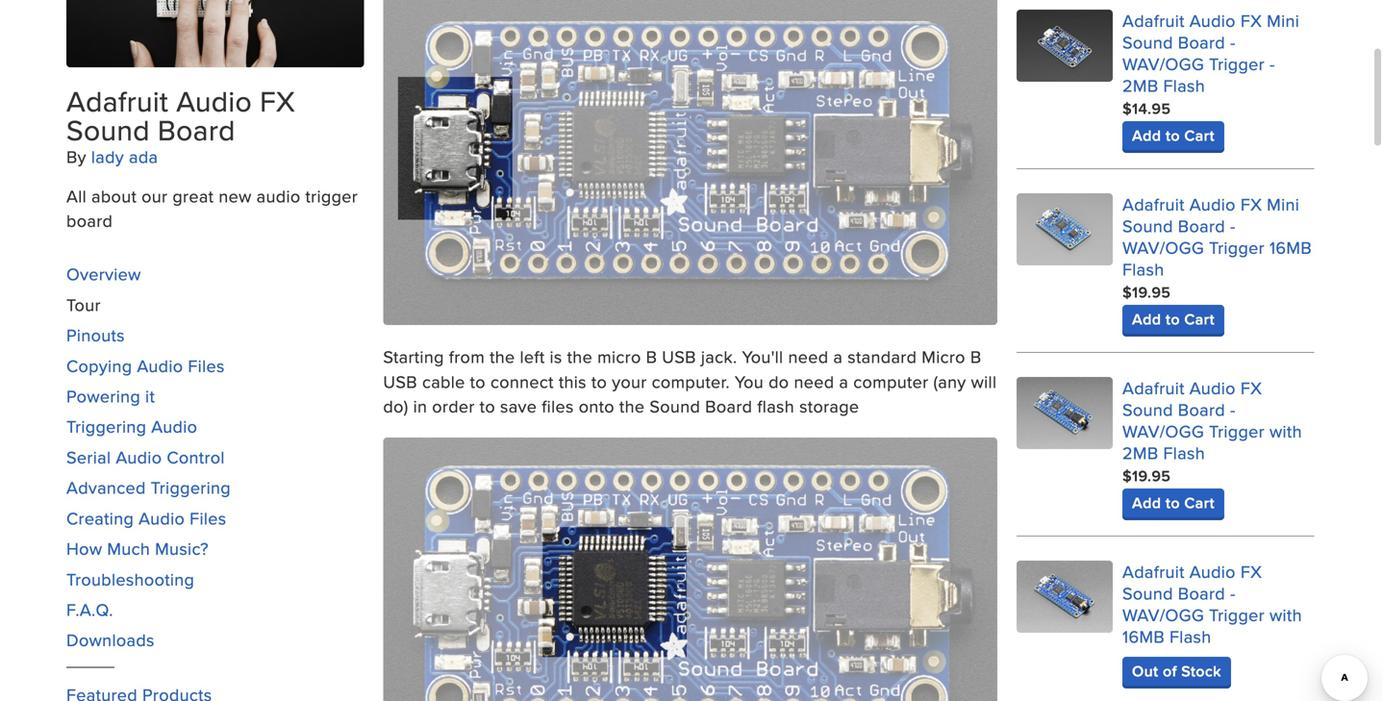 Task type: vqa. For each thing, say whether or not it's contained in the screenshot.
sound within adafruit audio fx mini sound board - wav/ogg trigger 16mb flash $19.95 add to cart
yes



Task type: locate. For each thing, give the bounding box(es) containing it.
you
[[735, 369, 764, 394]]

adafruit_products_codec.jpg image
[[383, 438, 998, 701]]

1 add to cart link from the top
[[1123, 121, 1224, 150]]

16mb for mini
[[1270, 235, 1312, 260]]

0 horizontal spatial the
[[490, 344, 515, 369]]

adafruit for adafruit audio fx mini sound board - wav/ogg trigger 16mb flash $19.95 add to cart
[[1123, 192, 1185, 217]]

2 cart from the top
[[1184, 308, 1215, 331]]

out of stock link
[[1123, 657, 1231, 686]]

4 trigger from the top
[[1209, 603, 1265, 627]]

to left save at the left of the page
[[480, 394, 495, 418]]

adafruit audio fx sound board by lady ada
[[66, 80, 295, 169]]

you'll
[[742, 344, 783, 369]]

b right micro
[[646, 344, 657, 369]]

the down your
[[619, 394, 645, 418]]

0 vertical spatial with
[[1270, 419, 1302, 444]]

1 vertical spatial with
[[1270, 603, 1302, 627]]

mini
[[1267, 8, 1300, 33], [1267, 192, 1300, 217]]

add to cart link down $14.95
[[1123, 121, 1224, 150]]

to inside adafruit audio fx mini sound board - wav/ogg trigger 16mb flash $19.95 add to cart
[[1166, 308, 1180, 331]]

to inside adafruit audio fx sound board - wav/ogg trigger with 2mb flash $19.95 add to cart
[[1166, 492, 1180, 514]]

1 vertical spatial add to cart link
[[1123, 305, 1224, 334]]

your
[[612, 369, 647, 394]]

1 vertical spatial triggering
[[151, 475, 231, 500]]

add for adafruit audio fx sound board - wav/ogg trigger with 2mb flash
[[1132, 492, 1161, 514]]

2mb inside adafruit audio fx sound board - wav/ogg trigger with 2mb flash $19.95 add to cart
[[1123, 441, 1159, 465]]

add
[[1132, 124, 1161, 147], [1132, 308, 1161, 331], [1132, 492, 1161, 514]]

adafruit up the lady ada link
[[66, 80, 168, 122]]

adafruit
[[1123, 8, 1185, 33], [66, 80, 168, 122], [1123, 192, 1185, 217], [1123, 376, 1185, 400], [1123, 559, 1185, 584]]

1 vertical spatial 16mb
[[1123, 624, 1165, 649]]

micro
[[922, 344, 966, 369]]

16mb inside adafruit audio fx sound board - wav/ogg trigger with 16mb flash
[[1123, 624, 1165, 649]]

cart inside adafruit audio fx mini sound board - wav/ogg trigger 16mb flash $19.95 add to cart
[[1184, 308, 1215, 331]]

add for adafruit audio fx mini sound board - wav/ogg trigger 16mb flash
[[1132, 308, 1161, 331]]

(any
[[934, 369, 966, 394]]

order
[[432, 394, 475, 418]]

3 add from the top
[[1132, 492, 1161, 514]]

2 wav/ogg from the top
[[1123, 235, 1204, 260]]

need up do
[[788, 344, 829, 369]]

16mb inside adafruit audio fx mini sound board - wav/ogg trigger 16mb flash $19.95 add to cart
[[1270, 235, 1312, 260]]

starting from the left is the micro b usb jack. you'll need a standard micro b usb cable to connect this to your computer. you do need a computer (any will do) in order to save files onto the sound board flash storage
[[383, 344, 997, 418]]

with inside adafruit audio fx sound board - wav/ogg trigger with 16mb flash
[[1270, 603, 1302, 627]]

powering it link
[[66, 384, 155, 408]]

trigger
[[1209, 52, 1265, 76], [1209, 235, 1265, 260], [1209, 419, 1265, 444], [1209, 603, 1265, 627]]

$19.95 inside adafruit audio fx mini sound board - wav/ogg trigger 16mb flash $19.95 add to cart
[[1123, 281, 1171, 304]]

0 vertical spatial add
[[1132, 124, 1161, 147]]

triggering down the powering on the left bottom
[[66, 414, 147, 439]]

add to cart link for adafruit audio fx sound board - wav/ogg trigger with 2mb flash
[[1123, 489, 1224, 518]]

2 $19.95 from the top
[[1123, 465, 1171, 487]]

fx
[[1241, 8, 1262, 33], [260, 80, 295, 122], [1241, 192, 1262, 217], [1241, 376, 1262, 400], [1241, 559, 1262, 584]]

audio inside adafruit audio fx sound board by lady ada
[[176, 80, 252, 122]]

trigger inside adafruit audio fx sound board - wav/ogg trigger with 16mb flash
[[1209, 603, 1265, 627]]

advanced triggering link
[[66, 475, 231, 500]]

cart for sound
[[1184, 308, 1215, 331]]

1 horizontal spatial b
[[970, 344, 982, 369]]

to
[[1166, 124, 1180, 147], [1166, 308, 1180, 331], [470, 369, 486, 394], [591, 369, 607, 394], [480, 394, 495, 418], [1166, 492, 1180, 514]]

triggering
[[66, 414, 147, 439], [151, 475, 231, 500]]

cart inside adafruit audio fx mini sound board - wav/ogg trigger - 2mb flash $14.95 add to cart
[[1184, 124, 1215, 147]]

cart
[[1184, 124, 1215, 147], [1184, 308, 1215, 331], [1184, 492, 1215, 514]]

audio inside adafruit audio fx sound board - wav/ogg trigger with 2mb flash $19.95 add to cart
[[1190, 376, 1236, 400]]

$19.95 inside adafruit audio fx sound board - wav/ogg trigger with 2mb flash $19.95 add to cart
[[1123, 465, 1171, 487]]

$14.95
[[1123, 97, 1171, 120]]

mini for adafruit audio fx mini sound board - wav/ogg trigger 16mb flash
[[1267, 192, 1300, 217]]

2 mini from the top
[[1267, 192, 1300, 217]]

sound inside adafruit audio fx mini sound board - wav/ogg trigger - 2mb flash $14.95 add to cart
[[1123, 30, 1173, 54]]

files up music?
[[190, 506, 227, 530]]

1 wav/ogg from the top
[[1123, 52, 1204, 76]]

4 wav/ogg from the top
[[1123, 603, 1204, 627]]

1 vertical spatial $19.95
[[1123, 465, 1171, 487]]

with for adafruit audio fx sound board - wav/ogg trigger with 2mb flash $19.95 add to cart
[[1270, 419, 1302, 444]]

adafruit audio fx sound board - wav/ogg trigger with 2mb flash link
[[1123, 376, 1302, 465]]

usb up computer. on the bottom
[[662, 344, 696, 369]]

1 angled shot of blue rectangular audio fx sound board. image from the top
[[1017, 10, 1113, 82]]

adafruit inside adafruit audio fx sound board - wav/ogg trigger with 2mb flash $19.95 add to cart
[[1123, 376, 1185, 400]]

adafruit up $14.95
[[1123, 8, 1185, 33]]

b up 'will'
[[970, 344, 982, 369]]

fx inside adafruit audio fx sound board by lady ada
[[260, 80, 295, 122]]

the right is
[[567, 344, 593, 369]]

0 vertical spatial $19.95
[[1123, 281, 1171, 304]]

will
[[971, 369, 997, 394]]

board inside starting from the left is the micro b usb jack. you'll need a standard micro b usb cable to connect this to your computer. you do need a computer (any will do) in order to save files onto the sound board flash storage
[[705, 394, 753, 418]]

to down from
[[470, 369, 486, 394]]

serial
[[66, 445, 111, 469]]

2 vertical spatial add to cart link
[[1123, 489, 1224, 518]]

board inside adafruit audio fx mini sound board - wav/ogg trigger 16mb flash $19.95 add to cart
[[1178, 214, 1225, 238]]

powering
[[66, 384, 141, 408]]

connect
[[491, 369, 554, 394]]

1 with from the top
[[1270, 419, 1302, 444]]

flash
[[1163, 73, 1205, 98], [1123, 257, 1164, 281], [1163, 441, 1205, 465], [1170, 624, 1212, 649]]

audio inside adafruit audio fx mini sound board - wav/ogg trigger - 2mb flash $14.95 add to cart
[[1190, 8, 1236, 33]]

fx inside adafruit audio fx sound board - wav/ogg trigger with 16mb flash
[[1241, 559, 1262, 584]]

the left left
[[490, 344, 515, 369]]

- inside adafruit audio fx sound board - wav/ogg trigger with 16mb flash
[[1230, 581, 1236, 606]]

b
[[646, 344, 657, 369], [970, 344, 982, 369]]

fx inside adafruit audio fx mini sound board - wav/ogg trigger 16mb flash $19.95 add to cart
[[1241, 192, 1262, 217]]

f.a.q. link
[[66, 597, 113, 622]]

16mb
[[1270, 235, 1312, 260], [1123, 624, 1165, 649]]

overview
[[66, 262, 141, 286]]

0 horizontal spatial b
[[646, 344, 657, 369]]

0 vertical spatial files
[[188, 353, 225, 378]]

trigger
[[305, 183, 358, 208]]

to down $14.95
[[1166, 124, 1180, 147]]

2 horizontal spatial the
[[619, 394, 645, 418]]

usb up "do)"
[[383, 369, 417, 394]]

overview link
[[66, 262, 141, 286]]

0 horizontal spatial triggering
[[66, 414, 147, 439]]

how much music? link
[[66, 536, 209, 561]]

cart down the adafruit audio fx sound board - wav/ogg trigger with 2mb flash link
[[1184, 492, 1215, 514]]

board
[[1178, 30, 1225, 54], [158, 109, 235, 151], [1178, 214, 1225, 238], [705, 394, 753, 418], [1178, 397, 1225, 422], [1178, 581, 1225, 606]]

cart down adafruit audio fx mini sound board - wav/ogg trigger - 2mb flash link
[[1184, 124, 1215, 147]]

all about our great new audio trigger board
[[66, 183, 358, 233]]

1 vertical spatial cart
[[1184, 308, 1215, 331]]

2 angled shot of blue rectangular audio fx sound board. image from the top
[[1017, 193, 1113, 265]]

add inside adafruit audio fx mini sound board - wav/ogg trigger 16mb flash $19.95 add to cart
[[1132, 308, 1161, 331]]

2 trigger from the top
[[1209, 235, 1265, 260]]

1 cart from the top
[[1184, 124, 1215, 147]]

cart inside adafruit audio fx sound board - wav/ogg trigger with 2mb flash $19.95 add to cart
[[1184, 492, 1215, 514]]

copying audio files link
[[66, 353, 225, 378]]

trigger inside adafruit audio fx sound board - wav/ogg trigger with 2mb flash $19.95 add to cart
[[1209, 419, 1265, 444]]

flash inside adafruit audio fx sound board - wav/ogg trigger with 16mb flash
[[1170, 624, 1212, 649]]

mini inside adafruit audio fx mini sound board - wav/ogg trigger 16mb flash $19.95 add to cart
[[1267, 192, 1300, 217]]

adafruit down $14.95
[[1123, 192, 1185, 217]]

mini inside adafruit audio fx mini sound board - wav/ogg trigger - 2mb flash $14.95 add to cart
[[1267, 8, 1300, 33]]

0 vertical spatial 16mb
[[1270, 235, 1312, 260]]

0 vertical spatial angled shot of blue rectangular audio fx sound board. image
[[1017, 10, 1113, 82]]

wav/ogg
[[1123, 52, 1204, 76], [1123, 235, 1204, 260], [1123, 419, 1204, 444], [1123, 603, 1204, 627]]

1 vertical spatial mini
[[1267, 192, 1300, 217]]

fx for adafruit audio fx sound board by lady ada
[[260, 80, 295, 122]]

1 horizontal spatial 16mb
[[1270, 235, 1312, 260]]

adafruit audio fx sound board - wav/ogg trigger with 2mb flash $19.95 add to cart
[[1123, 376, 1302, 514]]

$19.95 for adafruit audio fx sound board - wav/ogg trigger with 2mb flash
[[1123, 465, 1171, 487]]

serial audio control link
[[66, 445, 225, 469]]

how
[[66, 536, 102, 561]]

pinouts
[[66, 323, 125, 347]]

1 vertical spatial add
[[1132, 308, 1161, 331]]

audio inside adafruit audio fx sound board - wav/ogg trigger with 16mb flash
[[1190, 559, 1236, 584]]

need
[[788, 344, 829, 369], [794, 369, 834, 394]]

1 mini from the top
[[1267, 8, 1300, 33]]

board inside adafruit audio fx sound board - wav/ogg trigger with 16mb flash
[[1178, 581, 1225, 606]]

3 cart from the top
[[1184, 492, 1215, 514]]

troubleshooting
[[66, 567, 195, 591]]

files
[[188, 353, 225, 378], [190, 506, 227, 530]]

adafruit right angled shot of a adafruit audio fx sound board. image in the bottom right of the page
[[1123, 376, 1185, 400]]

a
[[833, 344, 843, 369], [839, 369, 849, 394]]

guide pages element
[[66, 252, 364, 662]]

2 add from the top
[[1132, 308, 1161, 331]]

2 vertical spatial add
[[1132, 492, 1161, 514]]

flash inside adafruit audio fx mini sound board - wav/ogg trigger 16mb flash $19.95 add to cart
[[1123, 257, 1164, 281]]

2 with from the top
[[1270, 603, 1302, 627]]

storage
[[799, 394, 859, 418]]

cart down adafruit audio fx mini sound board - wav/ogg trigger 16mb flash link at the top right of the page
[[1184, 308, 1215, 331]]

out
[[1132, 660, 1159, 683]]

fx inside adafruit audio fx sound board - wav/ogg trigger with 2mb flash $19.95 add to cart
[[1241, 376, 1262, 400]]

pinouts link
[[66, 323, 125, 347]]

advanced
[[66, 475, 146, 500]]

it
[[145, 384, 155, 408]]

fx inside adafruit audio fx mini sound board - wav/ogg trigger - 2mb flash $14.95 add to cart
[[1241, 8, 1262, 33]]

adafruit right angled shot of long blue rectangular audio fx sound board. image
[[1123, 559, 1185, 584]]

cart for board
[[1184, 492, 1215, 514]]

usb
[[662, 344, 696, 369], [383, 369, 417, 394]]

0 vertical spatial mini
[[1267, 8, 1300, 33]]

do)
[[383, 394, 408, 418]]

add inside adafruit audio fx sound board - wav/ogg trigger with 2mb flash $19.95 add to cart
[[1132, 492, 1161, 514]]

angled shot of blue rectangular audio fx sound board. image for flash
[[1017, 193, 1113, 265]]

adafruit inside adafruit audio fx sound board by lady ada
[[66, 80, 168, 122]]

3 add to cart link from the top
[[1123, 489, 1224, 518]]

sound inside adafruit audio fx sound board - wav/ogg trigger with 2mb flash $19.95 add to cart
[[1123, 397, 1173, 422]]

1 horizontal spatial usb
[[662, 344, 696, 369]]

1 vertical spatial angled shot of blue rectangular audio fx sound board. image
[[1017, 193, 1113, 265]]

- inside adafruit audio fx sound board - wav/ogg trigger with 2mb flash $19.95 add to cart
[[1230, 397, 1236, 422]]

to inside adafruit audio fx mini sound board - wav/ogg trigger - 2mb flash $14.95 add to cart
[[1166, 124, 1180, 147]]

2 add to cart link from the top
[[1123, 305, 1224, 334]]

with
[[1270, 419, 1302, 444], [1270, 603, 1302, 627]]

adafruit for adafruit audio fx sound board - wav/ogg trigger with 2mb flash $19.95 add to cart
[[1123, 376, 1185, 400]]

of
[[1163, 660, 1177, 683]]

3 trigger from the top
[[1209, 419, 1265, 444]]

with inside adafruit audio fx sound board - wav/ogg trigger with 2mb flash $19.95 add to cart
[[1270, 419, 1302, 444]]

add inside adafruit audio fx mini sound board - wav/ogg trigger - 2mb flash $14.95 add to cart
[[1132, 124, 1161, 147]]

fx for adafruit audio fx sound board - wav/ogg trigger with 16mb flash
[[1241, 559, 1262, 584]]

files up control at the bottom left of page
[[188, 353, 225, 378]]

add to cart link down the adafruit audio fx sound board - wav/ogg trigger with 2mb flash link
[[1123, 489, 1224, 518]]

0 vertical spatial add to cart link
[[1123, 121, 1224, 150]]

flash inside adafruit audio fx sound board - wav/ogg trigger with 2mb flash $19.95 add to cart
[[1163, 441, 1205, 465]]

fx for adafruit audio fx mini sound board - wav/ogg trigger - 2mb flash $14.95 add to cart
[[1241, 8, 1262, 33]]

2 2mb from the top
[[1123, 441, 1159, 465]]

1 add from the top
[[1132, 124, 1161, 147]]

add to cart link for adafruit audio fx mini sound board - wav/ogg trigger 16mb flash
[[1123, 305, 1224, 334]]

trigger inside adafruit audio fx mini sound board - wav/ogg trigger - 2mb flash $14.95 add to cart
[[1209, 52, 1265, 76]]

1 $19.95 from the top
[[1123, 281, 1171, 304]]

to down the adafruit audio fx sound board - wav/ogg trigger with 2mb flash link
[[1166, 492, 1180, 514]]

1 2mb from the top
[[1123, 73, 1159, 98]]

trigger inside adafruit audio fx mini sound board - wav/ogg trigger 16mb flash $19.95 add to cart
[[1209, 235, 1265, 260]]

adafruit audio fx mini sound board - wav/ogg trigger 16mb flash $19.95 add to cart
[[1123, 192, 1312, 331]]

1 trigger from the top
[[1209, 52, 1265, 76]]

angled shot of blue rectangular audio fx sound board. image
[[1017, 10, 1113, 82], [1017, 193, 1113, 265]]

guide information element
[[66, 0, 364, 233]]

0 vertical spatial 2mb
[[1123, 73, 1159, 98]]

computer
[[853, 369, 929, 394]]

$19.95
[[1123, 281, 1171, 304], [1123, 465, 1171, 487]]

lady ada link
[[91, 144, 158, 169]]

add to cart link down adafruit audio fx mini sound board - wav/ogg trigger 16mb flash link at the top right of the page
[[1123, 305, 1224, 334]]

1 horizontal spatial triggering
[[151, 475, 231, 500]]

adafruit inside adafruit audio fx mini sound board - wav/ogg trigger 16mb flash $19.95 add to cart
[[1123, 192, 1185, 217]]

2 vertical spatial cart
[[1184, 492, 1215, 514]]

triggering down control at the bottom left of page
[[151, 475, 231, 500]]

with for adafruit audio fx sound board - wav/ogg trigger with 16mb flash
[[1270, 603, 1302, 627]]

a up storage
[[839, 369, 849, 394]]

adafruit inside adafruit audio fx sound board - wav/ogg trigger with 16mb flash
[[1123, 559, 1185, 584]]

3 wav/ogg from the top
[[1123, 419, 1204, 444]]

1 vertical spatial 2mb
[[1123, 441, 1159, 465]]

audio
[[1190, 8, 1236, 33], [176, 80, 252, 122], [1190, 192, 1236, 217], [137, 353, 183, 378], [1190, 376, 1236, 400], [151, 414, 198, 439], [116, 445, 162, 469], [139, 506, 185, 530], [1190, 559, 1236, 584]]

16mb for sound
[[1123, 624, 1165, 649]]

fx for adafruit audio fx sound board - wav/ogg trigger with 2mb flash $19.95 add to cart
[[1241, 376, 1262, 400]]

sound
[[1123, 30, 1173, 54], [66, 109, 150, 151], [1123, 214, 1173, 238], [650, 394, 700, 418], [1123, 397, 1173, 422], [1123, 581, 1173, 606]]

the
[[490, 344, 515, 369], [567, 344, 593, 369], [619, 394, 645, 418]]

standard
[[848, 344, 917, 369]]

fx for adafruit audio fx mini sound board - wav/ogg trigger 16mb flash $19.95 add to cart
[[1241, 192, 1262, 217]]

add to cart link
[[1123, 121, 1224, 150], [1123, 305, 1224, 334], [1123, 489, 1224, 518]]

adafruit inside adafruit audio fx mini sound board - wav/ogg trigger - 2mb flash $14.95 add to cart
[[1123, 8, 1185, 33]]

2 b from the left
[[970, 344, 982, 369]]

to down adafruit audio fx mini sound board - wav/ogg trigger 16mb flash link at the top right of the page
[[1166, 308, 1180, 331]]

0 horizontal spatial 16mb
[[1123, 624, 1165, 649]]

0 vertical spatial cart
[[1184, 124, 1215, 147]]



Task type: describe. For each thing, give the bounding box(es) containing it.
audio
[[257, 183, 301, 208]]

adafruit audio fx sound board - wav/ogg trigger with 16mb flash link
[[1123, 559, 1302, 649]]

cable
[[422, 369, 465, 394]]

music?
[[155, 536, 209, 561]]

all
[[66, 183, 87, 208]]

need up storage
[[794, 369, 834, 394]]

wav/ogg inside adafruit audio fx mini sound board - wav/ogg trigger - 2mb flash $14.95 add to cart
[[1123, 52, 1204, 76]]

adafruit for adafruit audio fx sound board - wav/ogg trigger with 16mb flash
[[1123, 559, 1185, 584]]

guide tagline element
[[66, 183, 364, 233]]

overview tour pinouts copying audio files powering it triggering audio serial audio control advanced triggering creating audio files how much music? troubleshooting f.a.q. downloads
[[66, 262, 231, 652]]

angled shot of long blue rectangular audio fx sound board. image
[[1017, 561, 1113, 633]]

flash inside adafruit audio fx mini sound board - wav/ogg trigger - 2mb flash $14.95 add to cart
[[1163, 73, 1205, 98]]

do
[[769, 369, 789, 394]]

tour link
[[66, 292, 101, 317]]

1 horizontal spatial the
[[567, 344, 593, 369]]

sound inside adafruit audio fx mini sound board - wav/ogg trigger 16mb flash $19.95 add to cart
[[1123, 214, 1173, 238]]

a left standard
[[833, 344, 843, 369]]

new
[[219, 183, 252, 208]]

flash for adafruit audio fx mini sound board - wav/ogg trigger 16mb flash $19.95 add to cart
[[1123, 257, 1164, 281]]

much
[[107, 536, 150, 561]]

downloads link
[[66, 628, 155, 652]]

1 vertical spatial files
[[190, 506, 227, 530]]

stock
[[1181, 660, 1222, 683]]

creating
[[66, 506, 134, 530]]

copying
[[66, 353, 132, 378]]

audio inside adafruit audio fx mini sound board - wav/ogg trigger 16mb flash $19.95 add to cart
[[1190, 192, 1236, 217]]

about
[[91, 183, 137, 208]]

computer.
[[652, 369, 730, 394]]

jack.
[[701, 344, 737, 369]]

board inside adafruit audio fx sound board - wav/ogg trigger with 2mb flash $19.95 add to cart
[[1178, 397, 1225, 422]]

adafruit_products_microusb.jpg image
[[383, 0, 998, 325]]

great
[[173, 183, 214, 208]]

micro
[[597, 344, 641, 369]]

mini for adafruit audio fx mini sound board - wav/ogg trigger - 2mb flash
[[1267, 8, 1300, 33]]

add to cart link for adafruit audio fx mini sound board - wav/ogg trigger - 2mb flash
[[1123, 121, 1224, 150]]

triggering audio link
[[66, 414, 198, 439]]

board inside adafruit audio fx mini sound board - wav/ogg trigger - 2mb flash $14.95 add to cart
[[1178, 30, 1225, 54]]

0 horizontal spatial usb
[[383, 369, 417, 394]]

adafruit audio fx sound board - wav/ogg trigger with 16mb flash
[[1123, 559, 1302, 649]]

adafruit for adafruit audio fx sound board by lady ada
[[66, 80, 168, 122]]

tour
[[66, 292, 101, 317]]

0 vertical spatial triggering
[[66, 414, 147, 439]]

flash for adafruit audio fx sound board - wav/ogg trigger with 2mb flash $19.95 add to cart
[[1163, 441, 1205, 465]]

wav/ogg inside adafruit audio fx sound board - wav/ogg trigger with 16mb flash
[[1123, 603, 1204, 627]]

guide navigation element
[[66, 252, 364, 701]]

- inside adafruit audio fx mini sound board - wav/ogg trigger 16mb flash $19.95 add to cart
[[1230, 214, 1236, 238]]

onto
[[579, 394, 615, 418]]

by
[[66, 144, 86, 169]]

$19.95 for adafruit audio fx mini sound board - wav/ogg trigger 16mb flash
[[1123, 281, 1171, 304]]

files
[[542, 394, 574, 418]]

downloads
[[66, 628, 155, 652]]

save
[[500, 394, 537, 418]]

in
[[413, 394, 427, 418]]

troubleshooting link
[[66, 567, 195, 591]]

2mb inside adafruit audio fx mini sound board - wav/ogg trigger - 2mb flash $14.95 add to cart
[[1123, 73, 1159, 98]]

flash
[[757, 394, 795, 418]]

sound inside adafruit audio fx sound board - wav/ogg trigger with 16mb flash
[[1123, 581, 1173, 606]]

lady
[[91, 144, 124, 169]]

board inside adafruit audio fx sound board by lady ada
[[158, 109, 235, 151]]

adafruit audio fx mini sound board - wav/ogg trigger - 2mb flash $14.95 add to cart
[[1123, 8, 1300, 147]]

to up onto
[[591, 369, 607, 394]]

flash for adafruit audio fx sound board - wav/ogg trigger with 16mb flash
[[1170, 624, 1212, 649]]

f.a.q.
[[66, 597, 113, 622]]

out of stock
[[1132, 660, 1222, 683]]

adafruit audio fx mini sound board - wav/ogg trigger 16mb flash link
[[1123, 192, 1312, 281]]

angled shot of blue rectangular audio fx sound board. image for 2mb
[[1017, 10, 1113, 82]]

board
[[66, 208, 113, 233]]

is
[[550, 344, 562, 369]]

wav/ogg inside adafruit audio fx mini sound board - wav/ogg trigger 16mb flash $19.95 add to cart
[[1123, 235, 1204, 260]]

adafruit audio fx mini sound board - wav/ogg trigger - 2mb flash link
[[1123, 8, 1300, 98]]

adafruit for adafruit audio fx mini sound board - wav/ogg trigger - 2mb flash $14.95 add to cart
[[1123, 8, 1185, 33]]

this
[[559, 369, 587, 394]]

creating audio files link
[[66, 506, 227, 530]]

sound inside adafruit audio fx sound board by lady ada
[[66, 109, 150, 151]]

angled shot of a adafruit audio fx sound board. image
[[1017, 377, 1113, 449]]

starting
[[383, 344, 444, 369]]

from
[[449, 344, 485, 369]]

left
[[520, 344, 545, 369]]

ada
[[129, 144, 158, 169]]

wav/ogg inside adafruit audio fx sound board - wav/ogg trigger with 2mb flash $19.95 add to cart
[[1123, 419, 1204, 444]]

1 b from the left
[[646, 344, 657, 369]]

our
[[142, 183, 168, 208]]

control
[[167, 445, 225, 469]]

sound inside starting from the left is the micro b usb jack. you'll need a standard micro b usb cable to connect this to your computer. you do need a computer (any will do) in order to save files onto the sound board flash storage
[[650, 394, 700, 418]]



